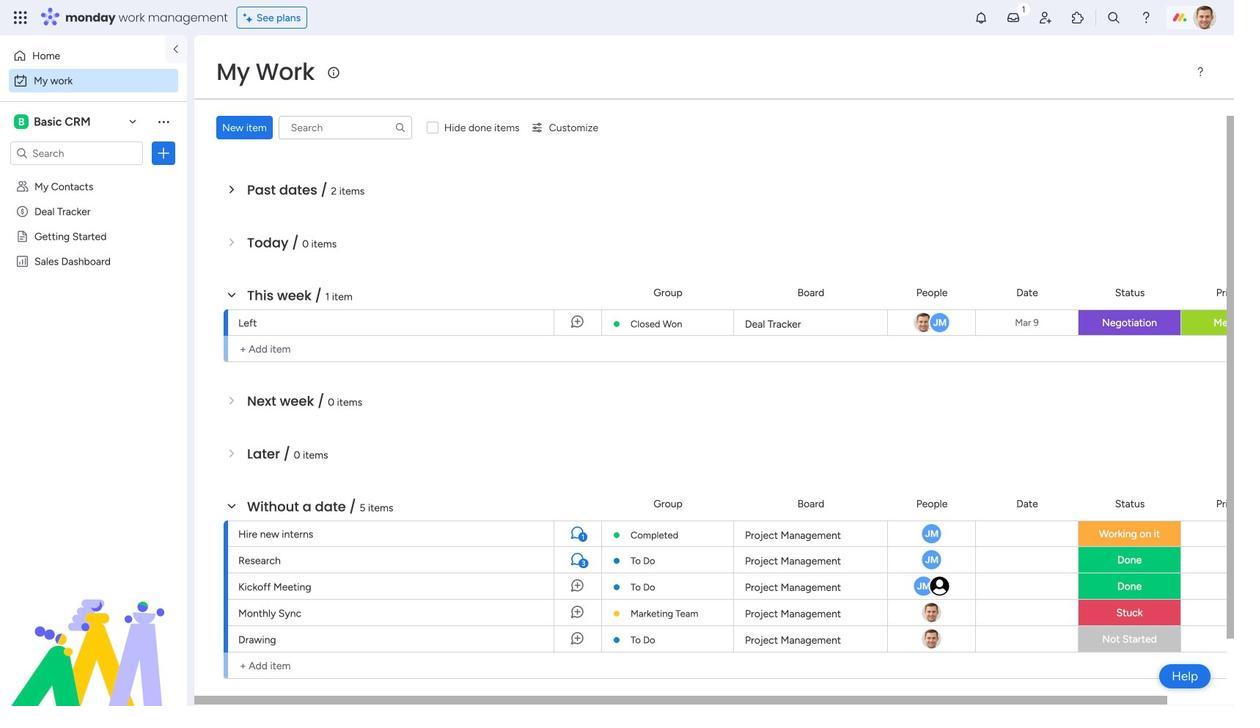 Task type: locate. For each thing, give the bounding box(es) containing it.
see plans image
[[243, 9, 257, 26]]

lottie animation element
[[0, 558, 187, 707]]

terry turtle image
[[1194, 6, 1217, 29], [921, 602, 943, 624], [921, 628, 943, 651]]

invite members image
[[1039, 10, 1054, 25]]

update feed image
[[1007, 10, 1021, 25]]

option
[[9, 44, 156, 68], [9, 69, 178, 92], [0, 174, 187, 176]]

select product image
[[13, 10, 28, 25]]

lottie animation image
[[0, 558, 187, 707]]

terry turtle image down jeremy miller image
[[921, 628, 943, 651]]

Filter dashboard by text search field
[[279, 116, 412, 139]]

Search in workspace field
[[31, 145, 123, 162]]

terry turtle image down rubyanndersson@gmail.com icon
[[921, 602, 943, 624]]

notifications image
[[974, 10, 989, 25]]

search image
[[395, 122, 406, 134]]

None search field
[[279, 116, 412, 139]]

0 vertical spatial option
[[9, 44, 156, 68]]

terry turtle image up menu icon
[[1194, 6, 1217, 29]]

list box
[[0, 171, 187, 472]]



Task type: describe. For each thing, give the bounding box(es) containing it.
rubyanndersson@gmail.com image
[[929, 576, 951, 598]]

options image
[[156, 146, 171, 161]]

2 vertical spatial option
[[0, 174, 187, 176]]

menu image
[[1195, 66, 1207, 78]]

workspace options image
[[156, 114, 171, 129]]

workspace selection element
[[14, 113, 93, 131]]

jeremy miller image
[[913, 576, 935, 598]]

2 vertical spatial terry turtle image
[[921, 628, 943, 651]]

jeremy miller image
[[921, 549, 943, 571]]

public board image
[[15, 230, 29, 244]]

workspace image
[[14, 114, 29, 130]]

monday marketplace image
[[1071, 10, 1086, 25]]

search everything image
[[1107, 10, 1122, 25]]

1 vertical spatial option
[[9, 69, 178, 92]]

0 vertical spatial terry turtle image
[[1194, 6, 1217, 29]]

1 image
[[1018, 1, 1031, 17]]

help image
[[1140, 10, 1154, 25]]

1 vertical spatial terry turtle image
[[921, 602, 943, 624]]

public dashboard image
[[15, 255, 29, 269]]



Task type: vqa. For each thing, say whether or not it's contained in the screenshot.
1st dapulse date column icon from the bottom of the Left dialog
no



